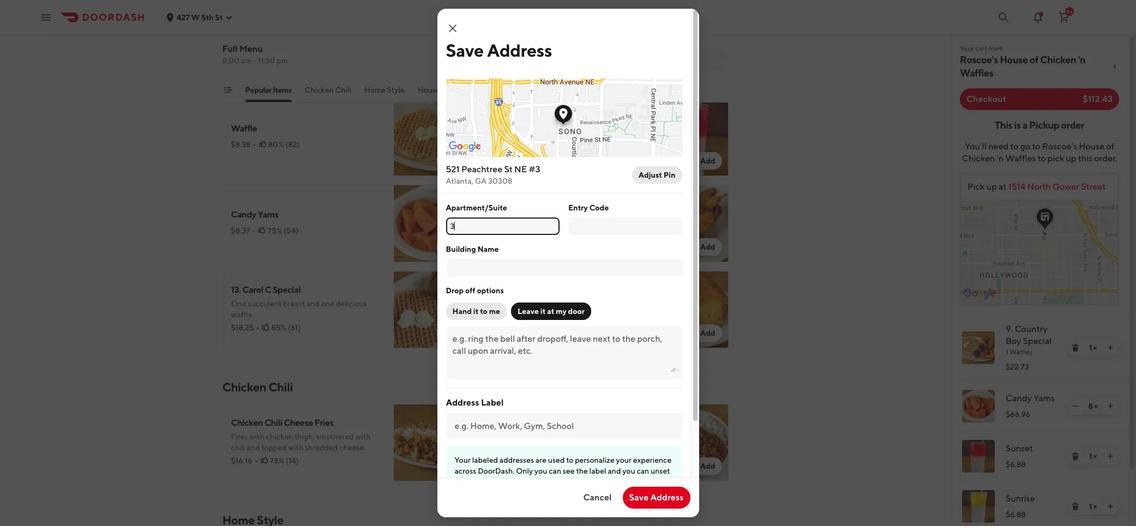 Task type: describe. For each thing, give the bounding box(es) containing it.
9+ button
[[1053, 6, 1075, 28]]

$18.25 •
[[231, 324, 259, 332]]

save address dialog
[[411, 0, 699, 526]]

chili inside bowl of chicken chili over white rice or beans over white rice or beans.
[[552, 423, 570, 434]]

with up cheese. at the bottom of the page
[[355, 433, 371, 441]]

to inside button
[[480, 307, 488, 316]]

candy yams image for 75% (54)
[[394, 185, 471, 262]]

427
[[177, 13, 190, 22]]

'n inside roscoe's house of chicken 'n waffles
[[1078, 54, 1086, 65]]

doordash.
[[478, 467, 515, 476]]

78% (14)
[[270, 457, 299, 465]]

bowl of chicken chili over white rice or beans over white rice or beans.
[[489, 423, 668, 447]]

chicken
[[266, 433, 293, 441]]

your labeled addresses are used to personalize your experience across doordash. only you can see the label and you can unset it at anytime.
[[455, 456, 672, 487]]

0 horizontal spatial fries
[[231, 433, 248, 441]]

special for 9. country boy special 1 waffles
[[1023, 336, 1052, 346]]

1 horizontal spatial address
[[487, 40, 552, 61]]

bowl of chicken chili over white rice or beans image
[[651, 404, 729, 482]]

8
[[1089, 402, 1093, 411]]

map region inside 'save address' 'dialog'
[[411, 0, 690, 241]]

of inside roscoe's house of chicken 'n waffles
[[1030, 54, 1039, 65]]

remove item from cart image for sunset
[[1071, 452, 1080, 461]]

• for $6.88 •
[[511, 146, 514, 154]]

0 vertical spatial candy
[[231, 209, 256, 220]]

$8.37 •
[[231, 226, 256, 235]]

13. carol c special image
[[394, 271, 471, 349]]

9. for 9. country boy special 1 waffles
[[1006, 324, 1013, 334]]

add button for corn bread
[[694, 325, 722, 342]]

menu
[[239, 44, 263, 54]]

boy for 9. country boy special three wings and a choice of two waffles or potato salad or french fries
[[273, 21, 288, 31]]

and inside 9. country boy special three wings and a choice of two waffles or potato salad or french fries
[[274, 35, 287, 44]]

$9.28 •
[[489, 451, 514, 460]]

chicken inside bowl of chicken chili over white rice or beans over white rice or beans.
[[519, 423, 551, 434]]

house combos button
[[418, 85, 471, 102]]

add button for bowl of chicken chili over white rice or beans
[[694, 458, 722, 475]]

powered by google image for map region in the 'save address' 'dialog'
[[449, 141, 481, 152]]

choice inside 9. country boy special three wings and a choice of two waffles or potato salad or french fries
[[294, 35, 317, 44]]

$22.73 •
[[231, 59, 260, 68]]

$16.16
[[231, 457, 253, 465]]

add button for chicken chili cheese fries
[[436, 458, 465, 475]]

$22.73 for $22.73 •
[[231, 59, 254, 68]]

Apartment/Suite text field
[[450, 221, 555, 232]]

your for your labeled addresses are used to personalize your experience across doordash. only you can see the label and you can unset it at anytime.
[[455, 456, 471, 465]]

521
[[446, 164, 460, 175]]

and inside chicken chili cheese fries fries with chicken thigh, smothered with chili and topped with shredded cheese.
[[247, 444, 260, 452]]

13.
[[231, 285, 241, 295]]

0 horizontal spatial save
[[446, 40, 484, 61]]

up inside the 'you'll need to go to roscoe's house of chicken 'n waffles to pick up this order.'
[[1066, 153, 1077, 164]]

× for 9. country boy special
[[1094, 344, 1097, 352]]

Item Search search field
[[571, 51, 720, 63]]

chicken chili cheese fries fries with chicken thigh, smothered with chili and topped with shredded cheese.
[[231, 418, 371, 452]]

adjust
[[639, 171, 662, 179]]

to left pick
[[1038, 153, 1046, 164]]

drop off options
[[446, 286, 504, 295]]

corn bread
[[489, 296, 532, 306]]

• for $22.73 •
[[256, 59, 260, 68]]

86%
[[526, 451, 541, 460]]

add one to cart image for candy yams
[[1106, 402, 1115, 411]]

roscoe's house of chicken 'n waffles
[[960, 54, 1086, 79]]

pm
[[277, 56, 288, 65]]

0 horizontal spatial yams
[[258, 209, 278, 220]]

wing
[[507, 209, 528, 220]]

need
[[989, 141, 1009, 152]]

roscoe's inside roscoe's house of chicken 'n waffles
[[960, 54, 998, 65]]

70%
[[526, 146, 541, 154]]

(61)
[[288, 324, 301, 332]]

• for $8.38 •
[[253, 140, 256, 149]]

it for to
[[473, 307, 479, 316]]

and inside '13. carol c special one succulent breast and one delicious waffle.'
[[307, 300, 320, 308]]

1 horizontal spatial choice
[[531, 41, 554, 50]]

of up "(101)"
[[556, 41, 563, 50]]

bowl
[[489, 423, 508, 434]]

1 vertical spatial sunset image
[[962, 440, 995, 473]]

my
[[556, 307, 567, 316]]

at for 1514
[[999, 182, 1007, 192]]

82% (51)
[[526, 313, 555, 321]]

pick
[[1048, 153, 1065, 164]]

1 horizontal spatial a
[[1023, 119, 1028, 131]]

at for my
[[547, 307, 554, 316]]

w
[[191, 13, 200, 22]]

chili inside button
[[335, 86, 351, 94]]

add button for waffle
[[436, 152, 465, 170]]

$6.88 for sunset
[[1006, 460, 1026, 469]]

add for sunset
[[700, 157, 716, 165]]

'n inside the 'you'll need to go to roscoe's house of chicken 'n waffles to pick up this order.'
[[997, 153, 1004, 164]]

Address Label text field
[[455, 421, 673, 433]]

70% (47)
[[526, 146, 556, 154]]

waffle.
[[231, 310, 254, 319]]

open menu image
[[39, 11, 52, 24]]

$66.96
[[1006, 410, 1031, 419]]

1 you from the left
[[535, 467, 547, 476]]

special for 9. country boy special three wings and a choice of two waffles or potato salad or french fries
[[289, 21, 317, 31]]

$5.39 •
[[489, 313, 514, 321]]

building
[[446, 245, 476, 254]]

you'll need to go to roscoe's house of chicken 'n waffles to pick up this order.
[[962, 141, 1117, 164]]

full menu 8:00 am - 11:30 pm
[[222, 44, 288, 65]]

drop
[[446, 286, 464, 295]]

pickup
[[1029, 119, 1060, 131]]

sunset for sunset lemonade and fruit punch.
[[489, 118, 515, 128]]

adjust pin
[[639, 171, 676, 179]]

83% (54)
[[527, 226, 558, 235]]

it inside your labeled addresses are used to personalize your experience across doordash. only you can see the label and you can unset it at anytime.
[[455, 478, 460, 487]]

candy yams image for 9.
[[962, 390, 995, 423]]

cancel
[[583, 493, 612, 503]]

remove item from cart image
[[1071, 502, 1080, 511]]

rice
[[616, 423, 633, 434]]

• for $16.16 •
[[255, 457, 258, 465]]

× for candy yams
[[1094, 402, 1098, 411]]

#3
[[529, 164, 540, 175]]

1 for sunrise
[[1089, 502, 1092, 511]]

country for 9. country boy special three wings and a choice of two waffles or potato salad or french fries
[[240, 21, 271, 31]]

this
[[1078, 153, 1093, 164]]

c
[[265, 285, 271, 295]]

76%
[[272, 59, 286, 68]]

street
[[1081, 182, 1106, 192]]

st inside 521 peachtree st ne #3 atlanta, ga 30308
[[504, 164, 513, 175]]

roscoe's inside the 'you'll need to go to roscoe's house of chicken 'n waffles to pick up this order.'
[[1042, 141, 1078, 152]]

style
[[387, 86, 405, 94]]

$22.70
[[489, 54, 513, 63]]

78%
[[270, 457, 284, 465]]

with right comes
[[514, 41, 530, 50]]

0 horizontal spatial candy yams
[[231, 209, 278, 220]]

add button for sunset
[[694, 152, 722, 170]]

1 horizontal spatial fries
[[315, 418, 334, 428]]

add for one wing
[[700, 243, 716, 252]]

comes with choice of chicken.
[[489, 41, 593, 50]]

over
[[489, 438, 506, 447]]

you'll
[[965, 141, 987, 152]]

close save address image
[[446, 22, 459, 35]]

76% (96)
[[272, 59, 302, 68]]

waffle image
[[394, 99, 471, 176]]

at inside your labeled addresses are used to personalize your experience across doordash. only you can see the label and you can unset it at anytime.
[[461, 478, 468, 487]]

this is a pickup order
[[995, 119, 1085, 131]]

add for corn bread
[[700, 329, 716, 338]]

home style
[[365, 86, 405, 94]]

80% (82)
[[268, 140, 300, 149]]

remove item from cart image for 9. country boy special
[[1071, 344, 1080, 352]]

am
[[241, 56, 252, 65]]

1 for sunset
[[1089, 452, 1092, 461]]

add for waffle
[[443, 157, 458, 165]]

(54) for yams
[[284, 226, 299, 235]]

to left go
[[1011, 141, 1019, 152]]

cheese.
[[340, 444, 366, 452]]

1 vertical spatial candy yams
[[1006, 393, 1055, 404]]

wings
[[253, 35, 273, 44]]

9+
[[1067, 8, 1073, 14]]

house inside button
[[418, 86, 440, 94]]

are
[[536, 456, 547, 465]]

name
[[478, 245, 499, 254]]

list containing 9. country boy special
[[951, 314, 1128, 526]]

0 vertical spatial sunset image
[[651, 99, 729, 176]]

79% (101)
[[530, 54, 563, 63]]

one wing
[[489, 209, 528, 220]]

427 w 5th st button
[[166, 13, 234, 22]]

french
[[284, 46, 308, 55]]

potato
[[231, 46, 254, 55]]

1514 north gower street link
[[1007, 182, 1106, 192]]

• for $5.39 •
[[511, 313, 514, 321]]

0 horizontal spatial save address
[[446, 40, 552, 61]]

1 × for 9. country boy special
[[1089, 344, 1097, 352]]

$22.73 for $22.73
[[1006, 363, 1029, 372]]

86% (15)
[[526, 451, 555, 460]]

0 vertical spatial $6.88
[[489, 146, 509, 154]]

house inside the 'you'll need to go to roscoe's house of chicken 'n waffles to pick up this order.'
[[1079, 141, 1105, 152]]

-
[[253, 56, 256, 65]]

home
[[365, 86, 386, 94]]

succulent
[[248, 300, 282, 308]]

$5.39
[[489, 313, 509, 321]]

12 items, open order cart image
[[1058, 11, 1071, 24]]

waffles inside the 'you'll need to go to roscoe's house of chicken 'n waffles to pick up this order.'
[[1006, 153, 1036, 164]]

ga
[[475, 177, 487, 185]]

0 vertical spatial 9. country boy special image
[[394, 13, 471, 90]]

waffles for 9.
[[1010, 348, 1033, 356]]

go
[[1021, 141, 1031, 152]]

0 horizontal spatial chicken chili
[[222, 380, 293, 394]]

79%
[[530, 54, 545, 63]]

pin
[[664, 171, 676, 179]]

9. for 9. country boy special three wings and a choice of two waffles or potato salad or french fries
[[231, 21, 238, 31]]

corn bread image
[[651, 271, 729, 349]]

beverages button
[[516, 85, 552, 102]]

and inside your labeled addresses are used to personalize your experience across doordash. only you can see the label and you can unset it at anytime.
[[608, 467, 621, 476]]



Task type: locate. For each thing, give the bounding box(es) containing it.
427 w 5th st
[[177, 13, 223, 22]]

you
[[535, 467, 547, 476], [623, 467, 635, 476]]

$8.37
[[231, 226, 250, 235]]

list
[[951, 314, 1128, 526]]

only
[[516, 467, 533, 476]]

breast
[[283, 300, 305, 308]]

sides button
[[484, 85, 503, 102]]

a inside 9. country boy special three wings and a choice of two waffles or potato salad or french fries
[[289, 35, 293, 44]]

sunset image
[[651, 99, 729, 176], [962, 440, 995, 473]]

save address down unset
[[629, 493, 684, 503]]

chicken chili cheese fries image
[[394, 404, 471, 482]]

0 horizontal spatial at
[[461, 478, 468, 487]]

special inside 9. country boy special 1 waffles
[[1023, 336, 1052, 346]]

and inside the sunset lemonade and fruit punch.
[[527, 133, 540, 141]]

(54) for wing
[[543, 226, 558, 235]]

0 vertical spatial your
[[960, 44, 974, 52]]

2 vertical spatial at
[[461, 478, 468, 487]]

options
[[477, 286, 504, 295]]

chili
[[231, 444, 245, 452]]

labeled
[[472, 456, 498, 465]]

• right "$18.25"
[[256, 324, 259, 332]]

9. inside 9. country boy special three wings and a choice of two waffles or potato salad or french fries
[[231, 21, 238, 31]]

1 horizontal spatial house
[[1000, 54, 1028, 65]]

(54) right 75%
[[284, 226, 299, 235]]

sunset for sunset
[[1006, 444, 1033, 454]]

• right $5.39
[[511, 313, 514, 321]]

candy yams up $66.96
[[1006, 393, 1055, 404]]

waffles for roscoe's
[[960, 67, 994, 79]]

$18.25
[[231, 324, 254, 332]]

(54)
[[284, 226, 299, 235], [543, 226, 558, 235]]

1 horizontal spatial sunset
[[1006, 444, 1033, 454]]

1 inside 9. country boy special 1 waffles
[[1006, 348, 1009, 356]]

of left 'two'
[[319, 35, 326, 44]]

9.
[[231, 21, 238, 31], [1006, 324, 1013, 334]]

special inside '13. carol c special one succulent breast and one delicious waffle.'
[[273, 285, 301, 295]]

1 horizontal spatial your
[[960, 44, 974, 52]]

$6.88 down sunrise
[[1006, 511, 1026, 519]]

• right the $8.38
[[253, 140, 256, 149]]

door
[[568, 307, 585, 316]]

0 horizontal spatial st
[[215, 13, 223, 22]]

roscoe's
[[960, 54, 998, 65], [1042, 141, 1078, 152]]

special inside 9. country boy special three wings and a choice of two waffles or potato salad or french fries
[[289, 21, 317, 31]]

waffles inside roscoe's house of chicken 'n waffles
[[960, 67, 994, 79]]

0 vertical spatial address
[[487, 40, 552, 61]]

2 (54) from the left
[[543, 226, 558, 235]]

cancel button
[[577, 487, 618, 509]]

2 horizontal spatial address
[[651, 493, 684, 503]]

to right go
[[1033, 141, 1041, 152]]

one inside '13. carol c special one succulent breast and one delicious waffle.'
[[231, 300, 246, 308]]

1 1 × from the top
[[1089, 344, 1097, 352]]

1 vertical spatial save
[[629, 493, 649, 503]]

1 horizontal spatial yams
[[1034, 393, 1055, 404]]

candy yams up $8.37 •
[[231, 209, 278, 220]]

it for at
[[541, 307, 546, 316]]

0 vertical spatial roscoe's
[[960, 54, 998, 65]]

chicken chili
[[305, 86, 351, 94], [222, 380, 293, 394]]

1 vertical spatial 9. country boy special image
[[962, 332, 995, 364]]

code
[[590, 203, 609, 212]]

1 vertical spatial remove item from cart image
[[1071, 452, 1080, 461]]

boy inside 9. country boy special three wings and a choice of two waffles or potato salad or french fries
[[273, 21, 288, 31]]

chicken inside chicken chili button
[[305, 86, 334, 94]]

this
[[995, 119, 1013, 131]]

1 vertical spatial at
[[547, 307, 554, 316]]

sunset up lemonade
[[489, 118, 515, 128]]

add for bowl of chicken chili over white rice or beans
[[700, 462, 716, 471]]

• right $8.37
[[252, 226, 256, 235]]

candy yams image
[[394, 185, 471, 262], [962, 390, 995, 423]]

popular
[[245, 86, 272, 94]]

roscoe's house of chicken 'n waffles link
[[960, 53, 1119, 80]]

9. inside 9. country boy special 1 waffles
[[1006, 324, 1013, 334]]

2 vertical spatial waffles
[[1010, 348, 1033, 356]]

• for $22.70 •
[[515, 54, 518, 63]]

1 vertical spatial up
[[987, 182, 997, 192]]

2 vertical spatial house
[[1079, 141, 1105, 152]]

sunset inside the sunset lemonade and fruit punch.
[[489, 118, 515, 128]]

save address inside "button"
[[629, 493, 684, 503]]

building name
[[446, 245, 499, 254]]

3 1 × from the top
[[1089, 502, 1097, 511]]

1 vertical spatial candy
[[1006, 393, 1032, 404]]

9. country boy special image
[[394, 13, 471, 90], [962, 332, 995, 364]]

combos
[[442, 86, 471, 94]]

one
[[489, 209, 505, 220], [231, 300, 246, 308]]

0 horizontal spatial 9.
[[231, 21, 238, 31]]

0 horizontal spatial you
[[535, 467, 547, 476]]

used
[[548, 456, 565, 465]]

and up 70%
[[527, 133, 540, 141]]

yams up 75%
[[258, 209, 278, 220]]

remove item from cart image down remove one from cart image
[[1071, 452, 1080, 461]]

add button for 13. carol c special
[[436, 325, 465, 342]]

1 horizontal spatial country
[[1015, 324, 1048, 334]]

pick up at 1514 north gower street
[[968, 182, 1106, 192]]

1 horizontal spatial can
[[637, 467, 649, 476]]

(15)
[[542, 451, 555, 460]]

chicken inside the 'you'll need to go to roscoe's house of chicken 'n waffles to pick up this order.'
[[962, 153, 995, 164]]

extra
[[565, 86, 584, 94]]

0 horizontal spatial it
[[455, 478, 460, 487]]

candy up $66.96
[[1006, 393, 1032, 404]]

2 remove item from cart image from the top
[[1071, 452, 1080, 461]]

carol
[[243, 285, 263, 295]]

a right is on the right of page
[[1023, 119, 1028, 131]]

sunrise
[[1006, 494, 1035, 504]]

1 vertical spatial house
[[418, 86, 440, 94]]

0 vertical spatial one
[[489, 209, 505, 220]]

hand it to me button
[[446, 303, 507, 320]]

see
[[563, 467, 575, 476]]

beans.
[[551, 438, 574, 447]]

$22.73 down 9. country boy special 1 waffles
[[1006, 363, 1029, 372]]

it
[[473, 307, 479, 316], [541, 307, 546, 316], [455, 478, 460, 487]]

powered by google image
[[449, 141, 481, 152], [964, 289, 996, 300]]

chili left home
[[335, 86, 351, 94]]

you down are
[[535, 467, 547, 476]]

1 vertical spatial special
[[273, 285, 301, 295]]

1 horizontal spatial save
[[629, 493, 649, 503]]

1 for 9. country boy special
[[1089, 344, 1092, 352]]

0 horizontal spatial roscoe's
[[960, 54, 998, 65]]

white
[[507, 438, 527, 447]]

$6.88 up sunrise
[[1006, 460, 1026, 469]]

leave
[[518, 307, 539, 316]]

1 ×
[[1089, 344, 1097, 352], [1089, 452, 1097, 461], [1089, 502, 1097, 511]]

with up topped
[[249, 433, 265, 441]]

and down your
[[608, 467, 621, 476]]

2 you from the left
[[623, 467, 635, 476]]

1 vertical spatial a
[[1023, 119, 1028, 131]]

chili up chicken
[[265, 418, 282, 428]]

0 horizontal spatial a
[[289, 35, 293, 44]]

1 vertical spatial $22.73
[[1006, 363, 1029, 372]]

your cart from
[[960, 44, 1003, 52]]

country inside 9. country boy special three wings and a choice of two waffles or potato salad or french fries
[[240, 21, 271, 31]]

$22.73 down potato
[[231, 59, 254, 68]]

to left me
[[480, 307, 488, 316]]

add one to cart image
[[1106, 502, 1115, 511]]

add one to cart image
[[1106, 344, 1115, 352], [1106, 402, 1115, 411], [1106, 452, 1115, 461]]

across
[[455, 467, 476, 476]]

ne
[[515, 164, 527, 175]]

can down used
[[549, 467, 561, 476]]

leave it at my door
[[518, 307, 585, 316]]

3 add one to cart image from the top
[[1106, 452, 1115, 461]]

'n down need on the right top
[[997, 153, 1004, 164]]

and right wings
[[274, 35, 287, 44]]

and
[[274, 35, 287, 44], [527, 133, 540, 141], [307, 300, 320, 308], [247, 444, 260, 452], [608, 467, 621, 476]]

1 horizontal spatial roscoe's
[[1042, 141, 1078, 152]]

house left combos
[[418, 86, 440, 94]]

1 vertical spatial your
[[455, 456, 471, 465]]

$22.70 •
[[489, 54, 518, 63]]

0 vertical spatial 1 ×
[[1089, 344, 1097, 352]]

with up (14)
[[288, 444, 303, 452]]

leave it at my door button
[[511, 303, 591, 320]]

add button for 9. country boy special
[[436, 66, 465, 83]]

0 vertical spatial waffles
[[960, 67, 994, 79]]

• right $5.09
[[512, 226, 515, 235]]

• right the $22.70
[[515, 54, 518, 63]]

your left cart
[[960, 44, 974, 52]]

0 horizontal spatial map region
[[411, 0, 690, 241]]

1 horizontal spatial st
[[504, 164, 513, 175]]

up left this
[[1066, 153, 1077, 164]]

1 vertical spatial roscoe's
[[1042, 141, 1078, 152]]

your for your cart from
[[960, 44, 974, 52]]

waffles inside 9. country boy special 1 waffles
[[1010, 348, 1033, 356]]

powered by google image for rightmost map region
[[964, 289, 996, 300]]

add for 13. carol c special
[[443, 329, 458, 338]]

82%
[[526, 313, 541, 321]]

2 horizontal spatial it
[[541, 307, 546, 316]]

1 horizontal spatial boy
[[1006, 336, 1022, 346]]

add button for candy yams
[[436, 238, 465, 256]]

chili up beans.
[[552, 423, 570, 434]]

0 vertical spatial st
[[215, 13, 223, 22]]

of up the white
[[509, 423, 517, 434]]

0 vertical spatial boy
[[273, 21, 288, 31]]

• right $9.28
[[511, 451, 514, 460]]

comes
[[489, 41, 513, 50]]

chicken chili button
[[305, 85, 351, 102]]

1 vertical spatial address
[[446, 398, 479, 408]]

choice up french
[[294, 35, 317, 44]]

bread
[[509, 296, 532, 306]]

map region
[[411, 0, 690, 241], [902, 165, 1136, 304]]

roscoe's down cart
[[960, 54, 998, 65]]

it inside hand it to me button
[[473, 307, 479, 316]]

of inside the 'you'll need to go to roscoe's house of chicken 'n waffles to pick up this order.'
[[1107, 141, 1115, 152]]

2 add one to cart image from the top
[[1106, 402, 1115, 411]]

remove item from cart image right 9. country boy special 1 waffles
[[1071, 344, 1080, 352]]

0 vertical spatial a
[[289, 35, 293, 44]]

1 × for sunrise
[[1089, 502, 1097, 511]]

add for candy yams
[[443, 243, 458, 252]]

1 vertical spatial 9.
[[1006, 324, 1013, 334]]

9. country boy special image down 1. scoe's 1/4 chicken prepared in southern style image
[[394, 13, 471, 90]]

• right -
[[256, 59, 260, 68]]

country for 9. country boy special 1 waffles
[[1015, 324, 1048, 334]]

add one to cart image for sunset
[[1106, 452, 1115, 461]]

one up waffle.
[[231, 300, 246, 308]]

• for $8.37 •
[[252, 226, 256, 235]]

and left one
[[307, 300, 320, 308]]

75% (54)
[[268, 226, 299, 235]]

three
[[231, 35, 251, 44]]

chicken chili up chicken
[[222, 380, 293, 394]]

85%
[[271, 324, 287, 332]]

can down experience
[[637, 467, 649, 476]]

0 vertical spatial remove item from cart image
[[1071, 344, 1080, 352]]

1 × for sunset
[[1089, 452, 1097, 461]]

'n
[[1078, 54, 1086, 65], [997, 153, 1004, 164]]

add for 9. country boy special
[[443, 70, 458, 79]]

e.g. ring the bell after dropoff, leave next to the porch, call upon arrival, etc. text field
[[453, 333, 676, 373]]

• for $9.28 •
[[511, 451, 514, 460]]

country inside 9. country boy special 1 waffles
[[1015, 324, 1048, 334]]

anytime.
[[470, 478, 499, 487]]

yams left remove one from cart image
[[1034, 393, 1055, 404]]

1 horizontal spatial sunset image
[[962, 440, 995, 473]]

remove one from cart image
[[1071, 402, 1080, 411]]

(101)
[[546, 54, 563, 63]]

sunset down $66.96
[[1006, 444, 1033, 454]]

chili up cheese
[[268, 380, 293, 394]]

1 can from the left
[[549, 467, 561, 476]]

0 horizontal spatial address
[[446, 398, 479, 408]]

0 horizontal spatial your
[[455, 456, 471, 465]]

0 horizontal spatial candy yams image
[[394, 185, 471, 262]]

fries up smothered at the left
[[315, 418, 334, 428]]

at down across
[[461, 478, 468, 487]]

1 vertical spatial fries
[[231, 433, 248, 441]]

save address up sides
[[446, 40, 552, 61]]

$22.73
[[231, 59, 254, 68], [1006, 363, 1029, 372]]

entry code
[[568, 203, 609, 212]]

80%
[[268, 140, 284, 149]]

1 vertical spatial $6.88
[[1006, 460, 1026, 469]]

pick
[[968, 182, 985, 192]]

atlanta,
[[446, 177, 473, 185]]

to up see
[[566, 456, 574, 465]]

(54) right 83%
[[543, 226, 558, 235]]

address inside "button"
[[651, 493, 684, 503]]

fries up chili
[[231, 433, 248, 441]]

1 horizontal spatial save address
[[629, 493, 684, 503]]

1 horizontal spatial $22.73
[[1006, 363, 1029, 372]]

house up this
[[1079, 141, 1105, 152]]

a up french
[[289, 35, 293, 44]]

unset
[[651, 467, 670, 476]]

2 1 × from the top
[[1089, 452, 1097, 461]]

0 vertical spatial save address
[[446, 40, 552, 61]]

chili inside chicken chili cheese fries fries with chicken thigh, smothered with chili and topped with shredded cheese.
[[265, 418, 282, 428]]

1 (54) from the left
[[284, 226, 299, 235]]

× for sunset
[[1094, 452, 1097, 461]]

a
[[289, 35, 293, 44], [1023, 119, 1028, 131]]

0 vertical spatial at
[[999, 182, 1007, 192]]

1 horizontal spatial chicken chili
[[305, 86, 351, 94]]

of inside 9. country boy special three wings and a choice of two waffles or potato salad or french fries
[[319, 35, 326, 44]]

one wing image
[[651, 185, 729, 262]]

0 vertical spatial up
[[1066, 153, 1077, 164]]

st right the 5th
[[215, 13, 223, 22]]

two
[[327, 35, 341, 44]]

you down your
[[623, 467, 635, 476]]

your inside your labeled addresses are used to personalize your experience across doordash. only you can see the label and you can unset it at anytime.
[[455, 456, 471, 465]]

0 vertical spatial 9.
[[231, 21, 238, 31]]

of up order.
[[1107, 141, 1115, 152]]

1514
[[1009, 182, 1026, 192]]

mac & cheese image
[[651, 0, 729, 4]]

chicken inside chicken chili cheese fries fries with chicken thigh, smothered with chili and topped with shredded cheese.
[[231, 418, 263, 428]]

one up apartment/suite text field
[[489, 209, 505, 220]]

up right pick
[[987, 182, 997, 192]]

of down notification bell image
[[1030, 54, 1039, 65]]

• right $16.16
[[255, 457, 258, 465]]

boy for 9. country boy special 1 waffles
[[1006, 336, 1022, 346]]

punch.
[[558, 133, 582, 141]]

chicken inside roscoe's house of chicken 'n waffles
[[1041, 54, 1077, 65]]

add button for one wing
[[694, 238, 722, 256]]

• for $18.25 •
[[256, 324, 259, 332]]

1 vertical spatial waffles
[[1006, 153, 1036, 164]]

'n up $112.43
[[1078, 54, 1086, 65]]

0 horizontal spatial boy
[[273, 21, 288, 31]]

1
[[1089, 344, 1092, 352], [1006, 348, 1009, 356], [1089, 452, 1092, 461], [1089, 502, 1092, 511]]

0 horizontal spatial $22.73
[[231, 59, 254, 68]]

2 vertical spatial $6.88
[[1006, 511, 1026, 519]]

chicken chili down fries
[[305, 86, 351, 94]]

save address button
[[623, 487, 690, 509]]

1 horizontal spatial (54)
[[543, 226, 558, 235]]

save down close save address image
[[446, 40, 484, 61]]

1 horizontal spatial one
[[489, 209, 505, 220]]

at left 1514
[[999, 182, 1007, 192]]

0 vertical spatial save
[[446, 40, 484, 61]]

add for chicken chili cheese fries
[[443, 462, 458, 471]]

extra condiments
[[565, 86, 628, 94]]

at inside button
[[547, 307, 554, 316]]

sunrise image
[[962, 490, 995, 523]]

• down lemonade
[[511, 146, 514, 154]]

0 horizontal spatial choice
[[294, 35, 317, 44]]

it inside leave it at my door button
[[541, 307, 546, 316]]

0 horizontal spatial 'n
[[997, 153, 1004, 164]]

boy inside 9. country boy special 1 waffles
[[1006, 336, 1022, 346]]

1 horizontal spatial candy
[[1006, 393, 1032, 404]]

× for sunrise
[[1094, 502, 1097, 511]]

1 vertical spatial candy yams image
[[962, 390, 995, 423]]

at left my
[[547, 307, 554, 316]]

lemonade
[[489, 133, 526, 141]]

1 remove item from cart image from the top
[[1071, 344, 1080, 352]]

$6.88 for sunrise
[[1006, 511, 1026, 519]]

1 horizontal spatial it
[[473, 307, 479, 316]]

1 horizontal spatial you
[[623, 467, 635, 476]]

0 vertical spatial sunset
[[489, 118, 515, 128]]

1 horizontal spatial map region
[[902, 165, 1136, 304]]

0 horizontal spatial sunset
[[489, 118, 515, 128]]

2 vertical spatial address
[[651, 493, 684, 503]]

0 vertical spatial candy yams image
[[394, 185, 471, 262]]

0 vertical spatial 'n
[[1078, 54, 1086, 65]]

$6.88 down lemonade
[[489, 146, 509, 154]]

from
[[989, 44, 1003, 52]]

1 vertical spatial one
[[231, 300, 246, 308]]

1 vertical spatial powered by google image
[[964, 289, 996, 300]]

(82)
[[286, 140, 300, 149]]

chicken
[[1041, 54, 1077, 65], [305, 86, 334, 94], [962, 153, 995, 164], [222, 380, 266, 394], [231, 418, 263, 428], [519, 423, 551, 434]]

notification bell image
[[1032, 11, 1045, 24]]

house inside roscoe's house of chicken 'n waffles
[[1000, 54, 1028, 65]]

choice up 79% (101)
[[531, 41, 554, 50]]

1 vertical spatial yams
[[1034, 393, 1055, 404]]

hand
[[453, 307, 472, 316]]

1 vertical spatial 1 ×
[[1089, 452, 1097, 461]]

fries
[[315, 418, 334, 428], [231, 433, 248, 441]]

1. scoe's 1/4 chicken prepared in southern style image
[[394, 0, 471, 4]]

to inside your labeled addresses are used to personalize your experience across doordash. only you can see the label and you can unset it at anytime.
[[566, 456, 574, 465]]

roscoe's up pick
[[1042, 141, 1078, 152]]

0 vertical spatial chicken chili
[[305, 86, 351, 94]]

1 vertical spatial boy
[[1006, 336, 1022, 346]]

$9.28
[[489, 451, 508, 460]]

save address
[[446, 40, 552, 61], [629, 493, 684, 503]]

save down experience
[[629, 493, 649, 503]]

0 horizontal spatial up
[[987, 182, 997, 192]]

0 vertical spatial powered by google image
[[449, 141, 481, 152]]

st left ne on the top left
[[504, 164, 513, 175]]

1 vertical spatial country
[[1015, 324, 1048, 334]]

choice
[[294, 35, 317, 44], [531, 41, 554, 50]]

1 vertical spatial add one to cart image
[[1106, 402, 1115, 411]]

83%
[[527, 226, 542, 235]]

$22.73 inside list
[[1006, 363, 1029, 372]]

1 add one to cart image from the top
[[1106, 344, 1115, 352]]

0 horizontal spatial 9. country boy special image
[[394, 13, 471, 90]]

2 can from the left
[[637, 467, 649, 476]]

north
[[1028, 182, 1051, 192]]

candy up $8.37 •
[[231, 209, 256, 220]]

• for $5.09 •
[[512, 226, 515, 235]]

and right chili
[[247, 444, 260, 452]]

of inside bowl of chicken chili over white rice or beans over white rice or beans.
[[509, 423, 517, 434]]

special for 13. carol c special one succulent breast and one delicious waffle.
[[273, 285, 301, 295]]

personalize
[[575, 456, 615, 465]]

1 vertical spatial chicken chili
[[222, 380, 293, 394]]

remove item from cart image
[[1071, 344, 1080, 352], [1071, 452, 1080, 461]]

your up across
[[455, 456, 471, 465]]

9. country boy special image left 9. country boy special 1 waffles
[[962, 332, 995, 364]]

house down from
[[1000, 54, 1028, 65]]

save inside "button"
[[629, 493, 649, 503]]

salad
[[256, 46, 274, 55]]

sides
[[484, 86, 503, 94]]



Task type: vqa. For each thing, say whether or not it's contained in the screenshot.
rightmost St
yes



